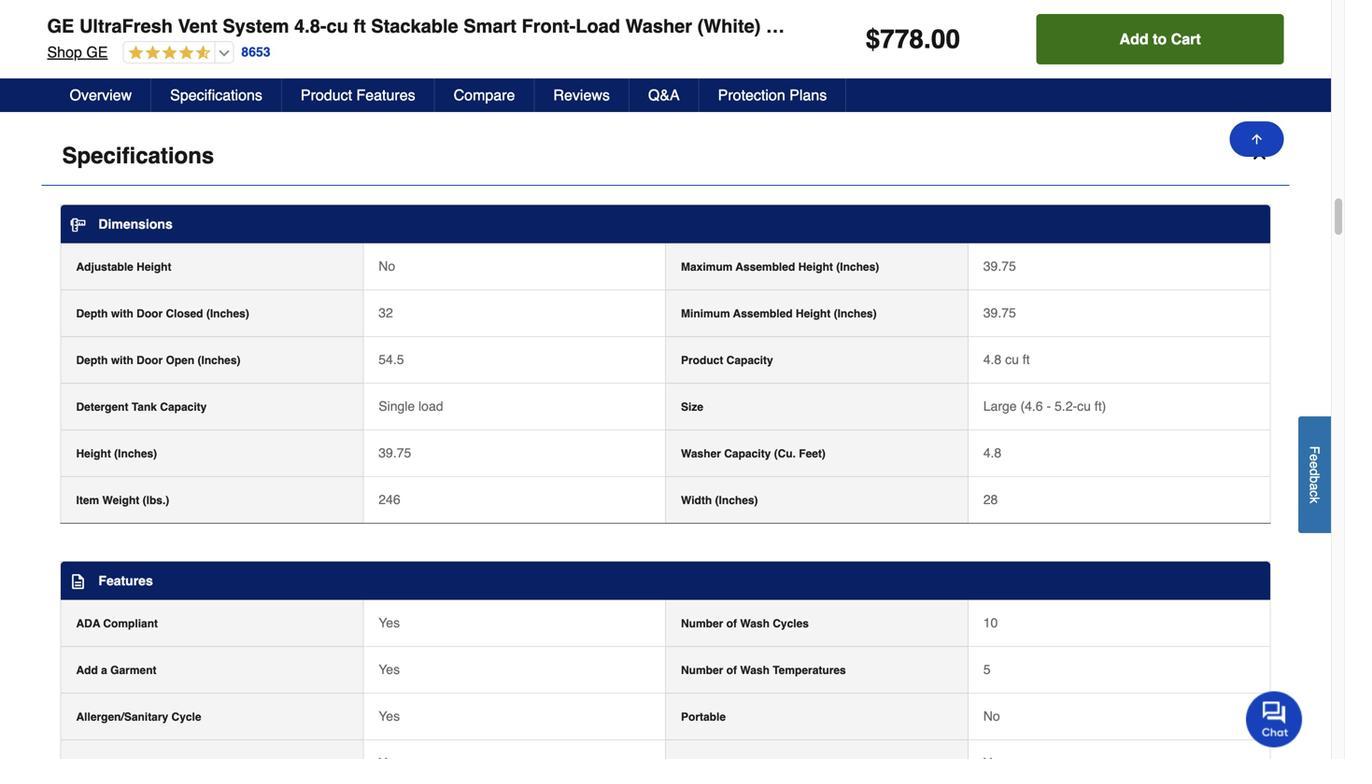 Task type: vqa. For each thing, say whether or not it's contained in the screenshot.
top options.
no



Task type: locate. For each thing, give the bounding box(es) containing it.
door
[[137, 307, 163, 320], [137, 354, 163, 367]]

wash down the number of wash cycles on the bottom right of the page
[[740, 664, 770, 677]]

1 vertical spatial wash
[[740, 664, 770, 677]]

1 horizontal spatial product
[[681, 354, 723, 367]]

0 vertical spatial 39.75
[[983, 259, 1016, 274]]

0 vertical spatial ft
[[354, 15, 366, 37]]

door left "open"
[[137, 354, 163, 367]]

4.8 up 28
[[983, 445, 1002, 460]]

garment
[[110, 664, 156, 677]]

-
[[227, 16, 231, 31], [147, 34, 151, 49], [1047, 399, 1051, 414]]

a up the k
[[1307, 483, 1322, 491]]

height down dimensions
[[137, 260, 171, 274]]

0 vertical spatial of
[[429, 34, 440, 49]]

2 number from the top
[[681, 664, 723, 677]]

add for add to cart
[[1120, 30, 1149, 48]]

10- up time
[[77, 16, 96, 31]]

depth with door open (inches)
[[76, 354, 241, 367]]

1 horizontal spatial no
[[983, 709, 1000, 724]]

1 horizontal spatial 10-
[[524, 16, 543, 31]]

wash left cycles
[[740, 617, 770, 630]]

1 horizontal spatial add
[[1120, 30, 1149, 48]]

rest
[[235, 16, 257, 31]]

maximum assembled height (inches)
[[681, 260, 879, 274]]

with up detergent tank capacity
[[111, 354, 133, 367]]

capacity down the minimum assembled height (inches)
[[726, 354, 773, 367]]

2 4.8 from the top
[[983, 445, 1002, 460]]

add left garment
[[76, 664, 98, 677]]

1 vertical spatial with
[[111, 354, 133, 367]]

1 number from the top
[[681, 617, 723, 630]]

0 horizontal spatial year
[[96, 16, 121, 31]]

0 horizontal spatial -
[[147, 34, 151, 49]]

specifications
[[170, 86, 262, 104], [62, 143, 214, 168]]

height down maximum assembled height (inches)
[[796, 307, 831, 320]]

$
[[866, 24, 880, 54]]

0 vertical spatial -
[[227, 16, 231, 31]]

cu left ft)
[[1077, 399, 1091, 414]]

2 vertical spatial -
[[1047, 399, 1051, 414]]

1 horizontal spatial ft
[[1023, 352, 1030, 367]]

0 horizontal spatial ft
[[354, 15, 366, 37]]

10
[[983, 615, 998, 630]]

5.2-
[[1055, 399, 1077, 414]]

height up the minimum assembled height (inches)
[[798, 260, 833, 274]]

product down the minimum
[[681, 354, 723, 367]]

0 vertical spatial depth
[[76, 307, 108, 320]]

of down is
[[429, 34, 440, 49]]

with for 32
[[111, 307, 133, 320]]

cycles
[[773, 617, 809, 630]]

load
[[444, 34, 468, 49], [419, 399, 443, 414]]

overview button
[[51, 78, 152, 112]]

(inches) down detergent tank capacity
[[114, 447, 157, 460]]

compare
[[454, 86, 515, 104]]

0 vertical spatial door
[[137, 307, 163, 320]]

2 with from the top
[[111, 354, 133, 367]]

1 year from the left
[[96, 16, 121, 31]]

add inside button
[[1120, 30, 1149, 48]]

by
[[496, 16, 510, 31]]

10-
[[77, 16, 96, 31], [524, 16, 543, 31]]

65
[[215, 76, 230, 91]]

0 vertical spatial specifications button
[[152, 78, 282, 112]]

0 vertical spatial number
[[681, 617, 723, 630]]

1 4.8 from the top
[[983, 352, 1002, 367]]

0 vertical spatial yes
[[379, 615, 400, 630]]

0 horizontal spatial add
[[76, 664, 98, 677]]

0 vertical spatial 4.8
[[983, 352, 1002, 367]]

d
[[1307, 469, 1322, 476]]

1 horizontal spatial cu
[[1005, 352, 1019, 367]]

height
[[137, 260, 171, 274], [798, 260, 833, 274], [796, 307, 831, 320], [76, 447, 111, 460]]

yes for 10
[[379, 615, 400, 630]]

e up the b
[[1307, 461, 1322, 469]]

with for 54.5
[[111, 354, 133, 367]]

number up portable
[[681, 664, 723, 677]]

4.8 cu ft
[[983, 352, 1030, 367]]

1 vertical spatial product
[[681, 354, 723, 367]]

product features
[[301, 86, 415, 104]]

capacity for 54.5
[[726, 354, 773, 367]]

detergent
[[76, 401, 128, 414]]

depth down adjustable
[[76, 307, 108, 320]]

load left in
[[444, 34, 468, 49]]

1 vertical spatial 4.8
[[983, 445, 1002, 460]]

minutes
[[532, 34, 577, 49]]

54.5
[[379, 352, 404, 367]]

1 vertical spatial cu
[[1005, 352, 1019, 367]]

0 vertical spatial add
[[1120, 30, 1149, 48]]

(4.6
[[1021, 399, 1043, 414]]

2 horizontal spatial cu
[[1077, 399, 1091, 414]]

limited
[[125, 16, 167, 31]]

0 horizontal spatial product
[[301, 86, 352, 104]]

height (inches)
[[76, 447, 157, 460]]

a inside "button"
[[1307, 483, 1322, 491]]

add
[[1120, 30, 1149, 48], [76, 664, 98, 677]]

capacity right tank
[[160, 401, 207, 414]]

item
[[76, 494, 99, 507]]

1 vertical spatial yes
[[379, 662, 400, 677]]

1 vertical spatial assembled
[[733, 307, 793, 320]]

1 wash from the top
[[740, 617, 770, 630]]

year up minutes
[[543, 16, 569, 31]]

ft right any
[[354, 15, 366, 37]]

wash
[[740, 617, 770, 630], [740, 664, 770, 677]]

32
[[379, 305, 393, 320]]

of
[[429, 34, 440, 49], [726, 617, 737, 630], [726, 664, 737, 677]]

2 vertical spatial yes
[[379, 709, 400, 724]]

- left rest
[[227, 16, 231, 31]]

for
[[305, 34, 320, 49]]

2 vertical spatial of
[[726, 664, 737, 677]]

0 vertical spatial features
[[356, 86, 415, 104]]

(inches) down maximum assembled height (inches)
[[834, 307, 877, 320]]

q&a button
[[630, 78, 699, 112]]

ada
[[76, 617, 100, 630]]

with down adjustable height
[[111, 307, 133, 320]]

add left to
[[1120, 30, 1149, 48]]

washer
[[625, 15, 692, 37], [681, 447, 721, 460]]

number for 5
[[681, 664, 723, 677]]

cu
[[327, 15, 348, 37], [1005, 352, 1019, 367], [1077, 399, 1091, 414]]

e
[[1307, 454, 1322, 461], [1307, 461, 1322, 469]]

(inches) up the minimum assembled height (inches)
[[836, 260, 879, 274]]

2 wash from the top
[[740, 664, 770, 677]]

features down and
[[356, 86, 415, 104]]

only
[[486, 34, 510, 49]]

cart
[[1171, 30, 1201, 48]]

39.75 for no
[[983, 259, 1016, 274]]

1 vertical spatial add
[[76, 664, 98, 677]]

warning image
[[164, 75, 177, 90]]

2 yes from the top
[[379, 662, 400, 677]]

door for 32
[[137, 307, 163, 320]]

2 vertical spatial capacity
[[724, 447, 771, 460]]

washer up width
[[681, 447, 721, 460]]

1 e from the top
[[1307, 454, 1322, 461]]

0 vertical spatial product
[[301, 86, 352, 104]]

product down any
[[301, 86, 352, 104]]

height up item
[[76, 447, 111, 460]]

assembled down maximum assembled height (inches)
[[733, 307, 793, 320]]

0 vertical spatial with
[[111, 307, 133, 320]]

a left garment
[[101, 664, 107, 677]]

3 yes from the top
[[379, 709, 400, 724]]

1 vertical spatial 39.75
[[983, 305, 1016, 320]]

number for 10
[[681, 617, 723, 630]]

1 depth from the top
[[76, 307, 108, 320]]

size
[[348, 34, 372, 49]]

yes for no
[[379, 709, 400, 724]]

yes for 5
[[379, 662, 400, 677]]

of up the 'number of wash temperatures'
[[726, 617, 737, 630]]

e up 'd'
[[1307, 454, 1322, 461]]

0 vertical spatial capacity
[[726, 354, 773, 367]]

k
[[1307, 497, 1322, 504]]

10- up '35'
[[524, 16, 543, 31]]

a right by
[[513, 16, 521, 31]]

(white)
[[697, 15, 761, 37]]

ft)
[[1095, 399, 1106, 414]]

0 vertical spatial assembled
[[736, 260, 795, 274]]

no up 32
[[379, 259, 395, 274]]

item weight (lbs.)
[[76, 494, 169, 507]]

load inside 10-year limited warranty - rest assured knowing your washer is backed by a 10-year warranty time saver - delivers a thorough clean for any size and type of load in only 35 minutes
[[444, 34, 468, 49]]

depth with door closed (inches)
[[76, 307, 249, 320]]

warning(s)
[[233, 76, 301, 91]]

assembled up the minimum assembled height (inches)
[[736, 260, 795, 274]]

size
[[681, 401, 703, 414]]

number of wash cycles
[[681, 617, 809, 630]]

year
[[96, 16, 121, 31], [543, 16, 569, 31]]

2 year from the left
[[543, 16, 569, 31]]

cu up large
[[1005, 352, 1019, 367]]

dimensions image
[[71, 218, 85, 233]]

add for add a garment
[[76, 664, 98, 677]]

ft up the '(4.6'
[[1023, 352, 1030, 367]]

features
[[356, 86, 415, 104], [98, 573, 153, 588]]

washer
[[391, 16, 433, 31]]

1 vertical spatial door
[[137, 354, 163, 367]]

washer right load in the left of the page
[[625, 15, 692, 37]]

portable
[[681, 711, 726, 724]]

0 vertical spatial load
[[444, 34, 468, 49]]

product inside button
[[301, 86, 352, 104]]

0 horizontal spatial ge
[[47, 15, 74, 37]]

2 depth from the top
[[76, 354, 108, 367]]

features up compliant
[[98, 573, 153, 588]]

cu left size
[[327, 15, 348, 37]]

2 door from the top
[[137, 354, 163, 367]]

4.8 up large
[[983, 352, 1002, 367]]

no
[[379, 259, 395, 274], [983, 709, 1000, 724]]

0 vertical spatial cu
[[327, 15, 348, 37]]

ge up ca residents:
[[86, 43, 108, 61]]

0 horizontal spatial 10-
[[77, 16, 96, 31]]

stackable
[[371, 15, 458, 37]]

yes
[[379, 615, 400, 630], [379, 662, 400, 677], [379, 709, 400, 724]]

load right single
[[419, 399, 443, 414]]

depth up "detergent" at the left of the page
[[76, 354, 108, 367]]

1 horizontal spatial features
[[356, 86, 415, 104]]

chevron up image
[[1250, 146, 1269, 165]]

1 10- from the left
[[77, 16, 96, 31]]

1 yes from the top
[[379, 615, 400, 630]]

ge up shop
[[47, 15, 74, 37]]

ge ultrafresh vent system 4.8-cu ft stackable smart front-load washer (white) energy star
[[47, 15, 899, 37]]

1 with from the top
[[111, 307, 133, 320]]

0 horizontal spatial cu
[[327, 15, 348, 37]]

1 vertical spatial specifications button
[[42, 127, 1290, 186]]

year up time
[[96, 16, 121, 31]]

8653
[[241, 45, 271, 59]]

1 horizontal spatial year
[[543, 16, 569, 31]]

vent
[[178, 15, 217, 37]]

ft
[[354, 15, 366, 37], [1023, 352, 1030, 367]]

features inside button
[[356, 86, 415, 104]]

saver
[[109, 34, 143, 49]]

1 door from the top
[[137, 307, 163, 320]]

1 vertical spatial features
[[98, 573, 153, 588]]

- right the '(4.6'
[[1047, 399, 1051, 414]]

of down the number of wash cycles on the bottom right of the page
[[726, 664, 737, 677]]

your
[[362, 16, 388, 31]]

cycle
[[171, 711, 201, 724]]

1 vertical spatial ge
[[86, 43, 108, 61]]

4.8-
[[294, 15, 327, 37]]

- down limited
[[147, 34, 151, 49]]

1 vertical spatial depth
[[76, 354, 108, 367]]

1 vertical spatial ft
[[1023, 352, 1030, 367]]

1 vertical spatial number
[[681, 664, 723, 677]]

no down "5"
[[983, 709, 1000, 724]]

smart
[[464, 15, 517, 37]]

0 vertical spatial no
[[379, 259, 395, 274]]

1 vertical spatial of
[[726, 617, 737, 630]]

39.75
[[983, 259, 1016, 274], [983, 305, 1016, 320], [379, 445, 411, 460]]

0 vertical spatial wash
[[740, 617, 770, 630]]

delivers
[[155, 34, 200, 49]]

capacity left (cu.
[[724, 447, 771, 460]]

(inches)
[[836, 260, 879, 274], [206, 307, 249, 320], [834, 307, 877, 320], [198, 354, 241, 367], [114, 447, 157, 460], [715, 494, 758, 507]]

28
[[983, 492, 998, 507]]

door left closed
[[137, 307, 163, 320]]

backed
[[450, 16, 492, 31]]

number up the 'number of wash temperatures'
[[681, 617, 723, 630]]



Task type: describe. For each thing, give the bounding box(es) containing it.
knowing
[[311, 16, 359, 31]]

778
[[880, 24, 924, 54]]

c
[[1307, 491, 1322, 497]]

assembled for 32
[[733, 307, 793, 320]]

1 vertical spatial no
[[983, 709, 1000, 724]]

product features button
[[282, 78, 435, 112]]

ca residents:
[[62, 74, 145, 89]]

add to cart button
[[1037, 14, 1284, 64]]

4.8 for 4.8 cu ft
[[983, 352, 1002, 367]]

4.6 stars image
[[124, 45, 211, 62]]

246
[[379, 492, 400, 507]]

compare button
[[435, 78, 535, 112]]

(lbs.)
[[143, 494, 169, 507]]

of inside 10-year limited warranty - rest assured knowing your washer is backed by a 10-year warranty time saver - delivers a thorough clean for any size and type of load in only 35 minutes
[[429, 34, 440, 49]]

chat invite button image
[[1246, 691, 1303, 748]]

depth for 54.5
[[76, 354, 108, 367]]

in
[[472, 34, 482, 49]]

shop
[[47, 43, 82, 61]]

allergen/sanitary cycle
[[76, 711, 201, 724]]

assembled for no
[[736, 260, 795, 274]]

2 10- from the left
[[524, 16, 543, 31]]

.
[[924, 24, 931, 54]]

1 vertical spatial load
[[419, 399, 443, 414]]

protection plans
[[718, 86, 827, 104]]

4.8 for 4.8
[[983, 445, 1002, 460]]

b
[[1307, 476, 1322, 483]]

load
[[576, 15, 620, 37]]

protection
[[718, 86, 785, 104]]

notes image
[[71, 575, 85, 590]]

1 vertical spatial -
[[147, 34, 151, 49]]

2 vertical spatial cu
[[1077, 399, 1091, 414]]

temperatures
[[773, 664, 846, 677]]

ada compliant
[[76, 617, 158, 630]]

(inches) right "open"
[[198, 354, 241, 367]]

2 e from the top
[[1307, 461, 1322, 469]]

prop
[[182, 76, 211, 91]]

2 vertical spatial 39.75
[[379, 445, 411, 460]]

single load
[[379, 399, 443, 414]]

product for product capacity
[[681, 354, 723, 367]]

reviews
[[553, 86, 610, 104]]

ultrafresh
[[79, 15, 173, 37]]

product for product features
[[301, 86, 352, 104]]

q&a
[[648, 86, 680, 104]]

of for 5
[[726, 664, 737, 677]]

wash for 5
[[740, 664, 770, 677]]

(inches) right width
[[715, 494, 758, 507]]

00
[[931, 24, 960, 54]]

1 horizontal spatial ge
[[86, 43, 108, 61]]

detergent tank capacity
[[76, 401, 207, 414]]

0 vertical spatial specifications
[[170, 86, 262, 104]]

large (4.6 - 5.2-cu ft)
[[983, 399, 1106, 414]]

f e e d b a c k button
[[1299, 417, 1331, 533]]

time
[[77, 34, 106, 49]]

door for 54.5
[[137, 354, 163, 367]]

energy
[[766, 15, 845, 37]]

to
[[1153, 30, 1167, 48]]

plans
[[790, 86, 827, 104]]

feet)
[[799, 447, 826, 460]]

ca
[[62, 74, 80, 89]]

width (inches)
[[681, 494, 758, 507]]

2 horizontal spatial -
[[1047, 399, 1051, 414]]

add a garment
[[76, 664, 156, 677]]

dimensions
[[98, 217, 173, 231]]

capacity for 39.75
[[724, 447, 771, 460]]

prop 65 warning(s) link
[[164, 75, 317, 93]]

compliant
[[103, 617, 158, 630]]

depth for 32
[[76, 307, 108, 320]]

of for 10
[[726, 617, 737, 630]]

10-year limited warranty - rest assured knowing your washer is backed by a 10-year warranty time saver - delivers a thorough clean for any size and type of load in only 35 minutes
[[77, 16, 622, 49]]

39.75 for 32
[[983, 305, 1016, 320]]

shop ge
[[47, 43, 108, 61]]

0 horizontal spatial features
[[98, 573, 153, 588]]

single
[[379, 399, 415, 414]]

assured
[[260, 16, 307, 31]]

1 vertical spatial specifications
[[62, 143, 214, 168]]

maximum
[[681, 260, 733, 274]]

arrow up image
[[1249, 132, 1264, 147]]

thorough
[[215, 34, 266, 49]]

1 vertical spatial capacity
[[160, 401, 207, 414]]

large
[[983, 399, 1017, 414]]

and
[[375, 34, 397, 49]]

1 horizontal spatial -
[[227, 16, 231, 31]]

(cu.
[[774, 447, 796, 460]]

warranty
[[171, 16, 223, 31]]

0 vertical spatial washer
[[625, 15, 692, 37]]

type
[[401, 34, 426, 49]]

minimum
[[681, 307, 730, 320]]

front-
[[522, 15, 576, 37]]

product capacity
[[681, 354, 773, 367]]

adjustable height
[[76, 260, 171, 274]]

0 horizontal spatial no
[[379, 259, 395, 274]]

clean
[[270, 34, 301, 49]]

any
[[324, 34, 345, 49]]

1 vertical spatial washer
[[681, 447, 721, 460]]

star
[[850, 15, 899, 37]]

a down warranty
[[204, 34, 211, 49]]

0 vertical spatial ge
[[47, 15, 74, 37]]

f
[[1307, 446, 1322, 454]]

link icon image
[[304, 77, 317, 90]]

allergen/sanitary
[[76, 711, 168, 724]]

warranty
[[572, 16, 622, 31]]

washer capacity (cu. feet)
[[681, 447, 826, 460]]

add to cart
[[1120, 30, 1201, 48]]

open
[[166, 354, 194, 367]]

number of wash temperatures
[[681, 664, 846, 677]]

wash for 10
[[740, 617, 770, 630]]

tank
[[132, 401, 157, 414]]

width
[[681, 494, 712, 507]]

(inches) right closed
[[206, 307, 249, 320]]

weight
[[102, 494, 139, 507]]

protection plans button
[[699, 78, 847, 112]]



